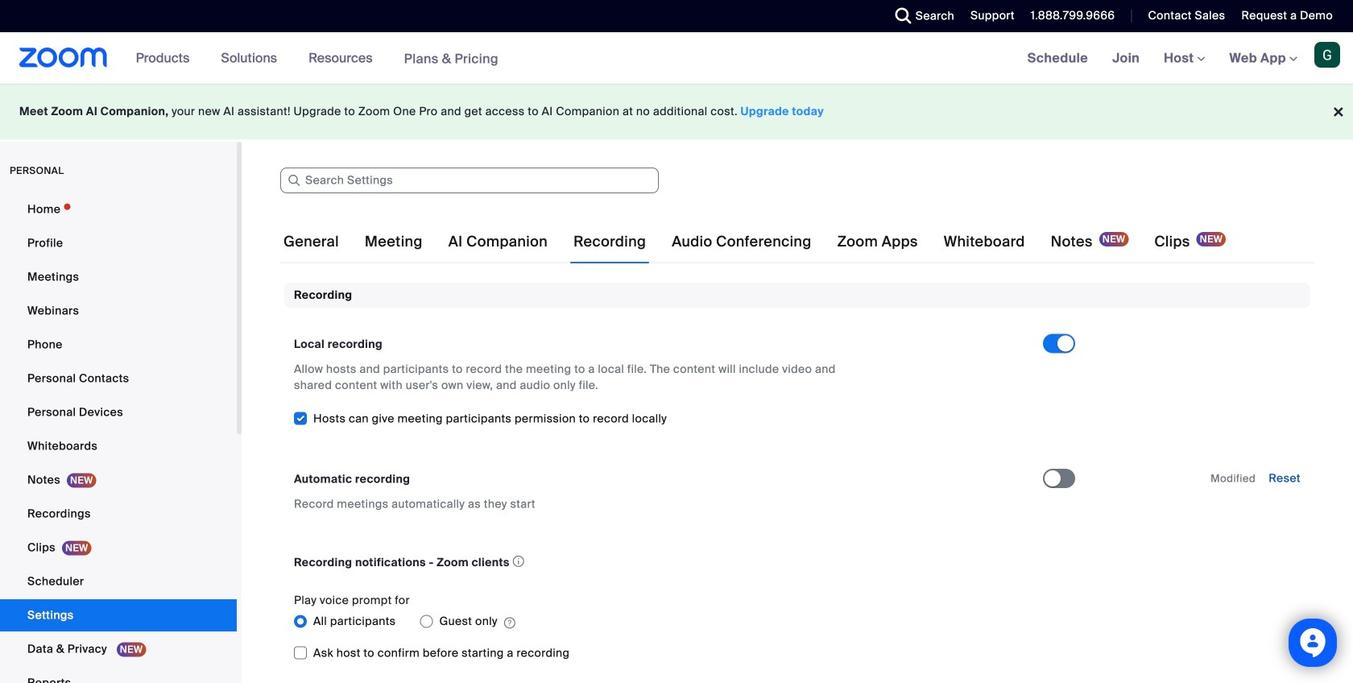 Task type: locate. For each thing, give the bounding box(es) containing it.
option group inside recording element
[[294, 609, 1043, 634]]

footer
[[0, 84, 1353, 139]]

option group
[[294, 609, 1043, 634]]

zoom logo image
[[19, 48, 108, 68]]

application
[[294, 551, 1029, 573]]

banner
[[0, 32, 1353, 85]]

personal menu menu
[[0, 193, 237, 683]]

profile picture image
[[1315, 42, 1341, 68]]

info outline image
[[513, 551, 525, 572]]

learn more about guest only image
[[504, 616, 515, 630]]



Task type: describe. For each thing, give the bounding box(es) containing it.
Search Settings text field
[[280, 168, 659, 193]]

product information navigation
[[124, 32, 511, 85]]

recording element
[[284, 283, 1311, 683]]

meetings navigation
[[1016, 32, 1353, 85]]

tabs of my account settings page tab list
[[280, 219, 1230, 264]]

application inside recording element
[[294, 551, 1029, 573]]



Task type: vqa. For each thing, say whether or not it's contained in the screenshot.
'Tabs of my account settings page' Tab List
yes



